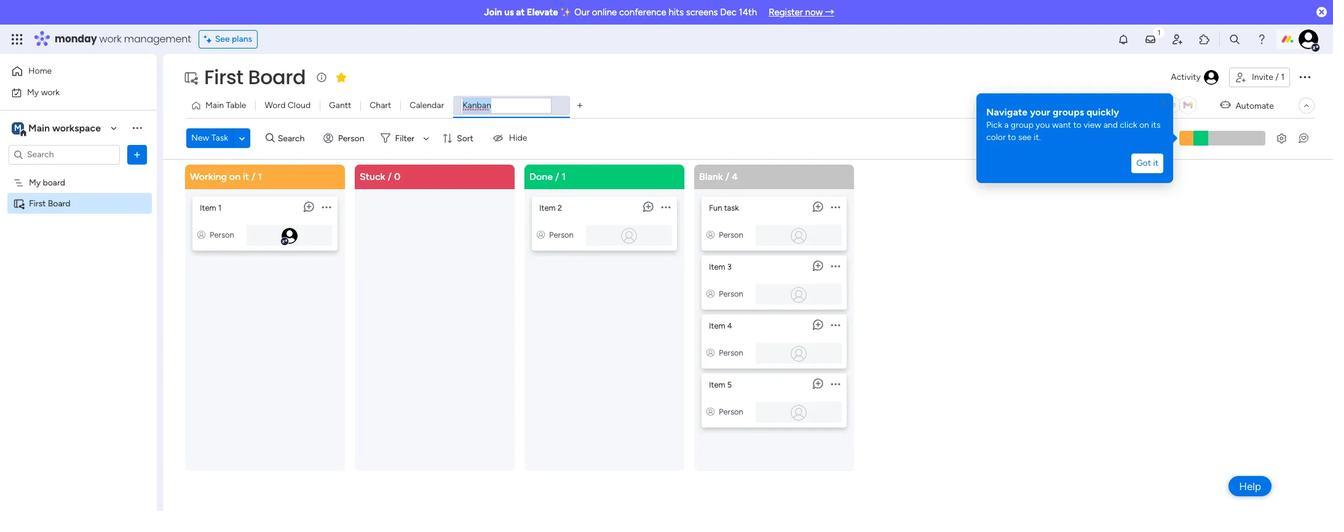 Task type: locate. For each thing, give the bounding box(es) containing it.
invite / 1 button
[[1230, 68, 1291, 87]]

my
[[27, 87, 39, 98], [29, 178, 41, 188]]

it
[[1154, 158, 1159, 169], [243, 171, 249, 182]]

got it button
[[1132, 154, 1164, 174]]

help image
[[1256, 33, 1269, 46]]

1 horizontal spatial first
[[204, 63, 243, 91]]

main for main table
[[206, 100, 224, 111]]

first down my board in the top of the page
[[29, 198, 46, 209]]

activity button
[[1167, 68, 1225, 87]]

angle down image
[[239, 134, 245, 143]]

gantt button
[[320, 96, 361, 116]]

workspace selection element
[[12, 121, 103, 137]]

item 1
[[200, 203, 222, 213]]

see
[[215, 34, 230, 44]]

work for monday
[[99, 32, 122, 46]]

it right got
[[1154, 158, 1159, 169]]

4 inside list box
[[728, 321, 733, 331]]

you
[[1036, 120, 1051, 130]]

dec
[[721, 7, 737, 18]]

/ right done
[[556, 171, 560, 182]]

done
[[530, 171, 553, 182]]

table
[[226, 100, 246, 111]]

to down navigate your groups quickly heading
[[1074, 120, 1082, 130]]

1 vertical spatial first board
[[29, 198, 71, 209]]

board
[[43, 178, 65, 188]]

item for item 1
[[200, 203, 216, 213]]

at
[[516, 7, 525, 18]]

work down the home
[[41, 87, 60, 98]]

1 vertical spatial my
[[29, 178, 41, 188]]

and
[[1104, 120, 1119, 130]]

register
[[769, 7, 804, 18]]

help
[[1240, 481, 1262, 493]]

14th
[[739, 7, 758, 18]]

dapulse person column image down item 2
[[537, 230, 545, 240]]

work for my
[[41, 87, 60, 98]]

/ right working
[[252, 171, 256, 182]]

dapulse person column image down item 4
[[707, 349, 715, 358]]

1 vertical spatial on
[[229, 171, 241, 182]]

first board
[[204, 63, 306, 91], [29, 198, 71, 209]]

item for item 2
[[540, 203, 556, 213]]

Search field
[[275, 130, 312, 147]]

on left its
[[1140, 120, 1150, 130]]

✨
[[561, 7, 572, 18]]

item 4
[[709, 321, 733, 331]]

to left see
[[1009, 132, 1017, 143]]

1 vertical spatial 4
[[728, 321, 733, 331]]

it inside button
[[1154, 158, 1159, 169]]

item left 2
[[540, 203, 556, 213]]

show board description image
[[315, 71, 329, 84]]

row group
[[183, 165, 862, 512]]

person down item 4
[[719, 349, 744, 358]]

0 horizontal spatial board
[[48, 198, 71, 209]]

First Board field
[[201, 63, 309, 91]]

1 horizontal spatial first board
[[204, 63, 306, 91]]

/ left 0
[[388, 171, 392, 182]]

3
[[728, 262, 732, 272]]

4 right blank
[[732, 171, 738, 182]]

main left the "table" at the left top of the page
[[206, 100, 224, 111]]

workspace options image
[[131, 122, 143, 134]]

person for item 4
[[719, 349, 744, 358]]

0 horizontal spatial main
[[28, 122, 50, 134]]

0 horizontal spatial shareable board image
[[13, 198, 25, 210]]

0 vertical spatial main
[[206, 100, 224, 111]]

board
[[248, 63, 306, 91], [48, 198, 71, 209]]

0 vertical spatial my
[[27, 87, 39, 98]]

my inside list box
[[29, 178, 41, 188]]

0 vertical spatial board
[[248, 63, 306, 91]]

list box containing my board
[[0, 170, 157, 380]]

None field
[[461, 98, 552, 114]]

main workspace
[[28, 122, 101, 134]]

item 3
[[709, 262, 732, 272]]

chart button
[[361, 96, 401, 116]]

/ right invite on the right top
[[1276, 72, 1280, 82]]

gantt
[[329, 100, 352, 111]]

got it
[[1137, 158, 1159, 169]]

workspace image
[[12, 122, 24, 135]]

person for item 1
[[210, 230, 234, 240]]

→
[[826, 7, 835, 18]]

options image down workspace options icon
[[131, 149, 143, 161]]

1 horizontal spatial work
[[99, 32, 122, 46]]

fun
[[709, 203, 723, 213]]

1 vertical spatial to
[[1009, 132, 1017, 143]]

my down the home
[[27, 87, 39, 98]]

your
[[1031, 106, 1051, 118]]

person down item 1
[[210, 230, 234, 240]]

hits
[[669, 7, 684, 18]]

dapulse person column image down item 3
[[707, 290, 715, 299]]

person for item 3
[[719, 290, 744, 299]]

4 up 5
[[728, 321, 733, 331]]

first
[[204, 63, 243, 91], [29, 198, 46, 209]]

board down board
[[48, 198, 71, 209]]

list box containing fun task
[[702, 192, 847, 428]]

dapulse person column image down item 1
[[198, 230, 206, 240]]

1 vertical spatial shareable board image
[[13, 198, 25, 210]]

person down 3
[[719, 290, 744, 299]]

hide
[[509, 133, 528, 144]]

filter button
[[376, 129, 434, 148]]

1 vertical spatial main
[[28, 122, 50, 134]]

person down task
[[719, 230, 744, 240]]

dapulse person column image down fun
[[707, 230, 715, 240]]

1 image
[[1154, 25, 1165, 39]]

/ for stuck
[[388, 171, 392, 182]]

calendar
[[410, 100, 444, 111]]

notifications image
[[1118, 33, 1130, 46]]

item left 3
[[709, 262, 726, 272]]

1 horizontal spatial main
[[206, 100, 224, 111]]

0 horizontal spatial first board
[[29, 198, 71, 209]]

done / 1
[[530, 171, 566, 182]]

/ right blank
[[726, 171, 730, 182]]

0 vertical spatial on
[[1140, 120, 1150, 130]]

1 horizontal spatial shareable board image
[[183, 70, 198, 85]]

0 horizontal spatial to
[[1009, 132, 1017, 143]]

join us at elevate ✨ our online conference hits screens dec 14th
[[484, 7, 758, 18]]

first board down my board in the top of the page
[[29, 198, 71, 209]]

item down item 3
[[709, 321, 726, 331]]

home
[[28, 66, 52, 76]]

main right workspace image
[[28, 122, 50, 134]]

1 vertical spatial first
[[29, 198, 46, 209]]

work
[[99, 32, 122, 46], [41, 87, 60, 98]]

a
[[1005, 120, 1009, 130]]

0 horizontal spatial list box
[[0, 170, 157, 380]]

dapulse person column image
[[198, 230, 206, 240], [537, 230, 545, 240], [707, 230, 715, 240], [707, 290, 715, 299], [707, 349, 715, 358]]

option
[[0, 172, 157, 174]]

options image
[[1298, 69, 1313, 84], [131, 149, 143, 161]]

item left 5
[[709, 381, 726, 390]]

on
[[1140, 120, 1150, 130], [229, 171, 241, 182]]

home button
[[7, 62, 132, 81]]

monday
[[55, 32, 97, 46]]

board up word
[[248, 63, 306, 91]]

0 horizontal spatial options image
[[131, 149, 143, 161]]

click
[[1121, 120, 1138, 130]]

first up main table
[[204, 63, 243, 91]]

1 horizontal spatial options image
[[1298, 69, 1313, 84]]

hide button
[[485, 129, 535, 148]]

1 vertical spatial options image
[[131, 149, 143, 161]]

my inside button
[[27, 87, 39, 98]]

on inside navigate your groups quickly pick a group you want to view and click on its color to see it.
[[1140, 120, 1150, 130]]

0 horizontal spatial work
[[41, 87, 60, 98]]

first board inside list box
[[29, 198, 71, 209]]

list box
[[0, 170, 157, 380], [702, 192, 847, 428]]

sort
[[457, 133, 474, 144]]

0 vertical spatial 4
[[732, 171, 738, 182]]

first board up the "table" at the left top of the page
[[204, 63, 306, 91]]

/
[[1276, 72, 1280, 82], [252, 171, 256, 182], [388, 171, 392, 182], [556, 171, 560, 182], [726, 171, 730, 182]]

1 horizontal spatial on
[[1140, 120, 1150, 130]]

/ for blank
[[726, 171, 730, 182]]

1 right invite on the right top
[[1282, 72, 1285, 82]]

my work
[[27, 87, 60, 98]]

fun task
[[709, 203, 739, 213]]

person down gantt button
[[338, 133, 365, 144]]

invite / 1
[[1253, 72, 1285, 82]]

new task button
[[186, 129, 233, 148]]

main for main workspace
[[28, 122, 50, 134]]

want
[[1053, 120, 1072, 130]]

word cloud
[[265, 100, 311, 111]]

1 vertical spatial it
[[243, 171, 249, 182]]

1 horizontal spatial list box
[[702, 192, 847, 428]]

shareable board image
[[183, 70, 198, 85], [13, 198, 25, 210]]

to
[[1074, 120, 1082, 130], [1009, 132, 1017, 143]]

main inside workspace selection element
[[28, 122, 50, 134]]

stuck
[[360, 171, 386, 182]]

0 vertical spatial shareable board image
[[183, 70, 198, 85]]

0 vertical spatial work
[[99, 32, 122, 46]]

new task
[[191, 133, 228, 144]]

person down 2
[[549, 230, 574, 240]]

/ inside invite / 1 button
[[1276, 72, 1280, 82]]

0 vertical spatial it
[[1154, 158, 1159, 169]]

0 horizontal spatial first
[[29, 198, 46, 209]]

my left board
[[29, 178, 41, 188]]

main
[[206, 100, 224, 111], [28, 122, 50, 134]]

arrow down image
[[419, 131, 434, 146]]

work inside button
[[41, 87, 60, 98]]

calendar button
[[401, 96, 454, 116]]

person
[[338, 133, 365, 144], [210, 230, 234, 240], [549, 230, 574, 240], [719, 230, 744, 240], [719, 290, 744, 299], [719, 349, 744, 358], [719, 408, 744, 417]]

1 horizontal spatial it
[[1154, 158, 1159, 169]]

options image up collapse board header icon
[[1298, 69, 1313, 84]]

item down working
[[200, 203, 216, 213]]

collapse board header image
[[1303, 101, 1312, 111]]

add view image
[[578, 101, 583, 110]]

main inside main table button
[[206, 100, 224, 111]]

on right working
[[229, 171, 241, 182]]

0 vertical spatial to
[[1074, 120, 1082, 130]]

person right dapulse person column icon at the bottom
[[719, 408, 744, 417]]

1 vertical spatial work
[[41, 87, 60, 98]]

work right monday
[[99, 32, 122, 46]]

1 vertical spatial board
[[48, 198, 71, 209]]

0 vertical spatial first board
[[204, 63, 306, 91]]

1 inside button
[[1282, 72, 1285, 82]]

it right working
[[243, 171, 249, 182]]

pick
[[987, 120, 1003, 130]]



Task type: vqa. For each thing, say whether or not it's contained in the screenshot.
CarbonRecruiting Suite's App Logo
no



Task type: describe. For each thing, give the bounding box(es) containing it.
my work button
[[7, 83, 132, 102]]

0 horizontal spatial on
[[229, 171, 241, 182]]

see plans
[[215, 34, 252, 44]]

0 horizontal spatial it
[[243, 171, 249, 182]]

invite members image
[[1172, 33, 1184, 46]]

jacob simon image
[[1300, 30, 1319, 49]]

first inside list box
[[29, 198, 46, 209]]

cloud
[[288, 100, 311, 111]]

now
[[806, 7, 823, 18]]

our
[[575, 7, 590, 18]]

person button
[[319, 129, 372, 148]]

autopilot image
[[1221, 97, 1231, 113]]

task
[[211, 133, 228, 144]]

select product image
[[11, 33, 23, 46]]

dapulse person column image for fun task
[[707, 230, 715, 240]]

1 down working on it / 1
[[218, 203, 222, 213]]

got
[[1137, 158, 1152, 169]]

see
[[1019, 132, 1032, 143]]

integrate
[[1108, 101, 1143, 111]]

close image
[[1159, 98, 1169, 108]]

v2 search image
[[266, 132, 275, 146]]

m
[[14, 123, 21, 133]]

task
[[725, 203, 739, 213]]

0 vertical spatial options image
[[1298, 69, 1313, 84]]

blank
[[700, 171, 723, 182]]

stuck / 0
[[360, 171, 401, 182]]

Search in workspace field
[[26, 148, 103, 162]]

main table
[[206, 100, 246, 111]]

my for my board
[[29, 178, 41, 188]]

join
[[484, 7, 502, 18]]

register now → link
[[769, 7, 835, 18]]

new
[[191, 133, 209, 144]]

person for fun task
[[719, 230, 744, 240]]

chart
[[370, 100, 392, 111]]

activity
[[1172, 72, 1202, 82]]

groups
[[1053, 106, 1085, 118]]

color
[[987, 132, 1006, 143]]

it.
[[1034, 132, 1041, 143]]

working on it / 1
[[190, 171, 262, 182]]

1 right working
[[258, 171, 262, 182]]

us
[[505, 7, 514, 18]]

elevate
[[527, 7, 558, 18]]

its
[[1152, 120, 1161, 130]]

see plans button
[[199, 30, 258, 49]]

screens
[[686, 7, 718, 18]]

1 horizontal spatial to
[[1074, 120, 1082, 130]]

my for my work
[[27, 87, 39, 98]]

blank / 4
[[700, 171, 738, 182]]

automate
[[1236, 101, 1275, 111]]

word
[[265, 100, 286, 111]]

inbox image
[[1145, 33, 1157, 46]]

row group containing working on it
[[183, 165, 862, 512]]

person for item 5
[[719, 408, 744, 417]]

dapulse integrations image
[[1094, 101, 1103, 110]]

help button
[[1229, 477, 1272, 497]]

0 vertical spatial first
[[204, 63, 243, 91]]

apps image
[[1199, 33, 1212, 46]]

monday work management
[[55, 32, 191, 46]]

item for item 5
[[709, 381, 726, 390]]

quickly
[[1087, 106, 1120, 118]]

word cloud button
[[256, 96, 320, 116]]

lottie animation element
[[977, 94, 1174, 96]]

board inside list box
[[48, 198, 71, 209]]

0
[[394, 171, 401, 182]]

dapulse person column image for item 2
[[537, 230, 545, 240]]

item for item 3
[[709, 262, 726, 272]]

dapulse person column image for item 1
[[198, 230, 206, 240]]

invite
[[1253, 72, 1274, 82]]

navigate your groups quickly pick a group you want to view and click on its color to see it.
[[987, 106, 1163, 143]]

register now →
[[769, 7, 835, 18]]

online
[[592, 7, 617, 18]]

item for item 4
[[709, 321, 726, 331]]

navigate your groups quickly heading
[[987, 106, 1164, 119]]

management
[[124, 32, 191, 46]]

navigate
[[987, 106, 1028, 118]]

remove from favorites image
[[336, 71, 348, 83]]

dapulse person column image for item 3
[[707, 290, 715, 299]]

workspace
[[52, 122, 101, 134]]

my board
[[29, 178, 65, 188]]

working
[[190, 171, 227, 182]]

1 horizontal spatial board
[[248, 63, 306, 91]]

person for item 2
[[549, 230, 574, 240]]

item 5
[[709, 381, 732, 390]]

person inside "popup button"
[[338, 133, 365, 144]]

dapulse person column image
[[707, 408, 715, 417]]

search everything image
[[1229, 33, 1242, 46]]

sort button
[[438, 129, 481, 148]]

main table button
[[186, 96, 256, 116]]

plans
[[232, 34, 252, 44]]

item 2
[[540, 203, 562, 213]]

dapulse person column image for item 4
[[707, 349, 715, 358]]

/ for done
[[556, 171, 560, 182]]

/ for invite
[[1276, 72, 1280, 82]]

2
[[558, 203, 562, 213]]

view
[[1084, 120, 1102, 130]]

group
[[1011, 120, 1034, 130]]

conference
[[620, 7, 667, 18]]

filter
[[395, 133, 415, 144]]

1 right done
[[562, 171, 566, 182]]

5
[[728, 381, 732, 390]]



